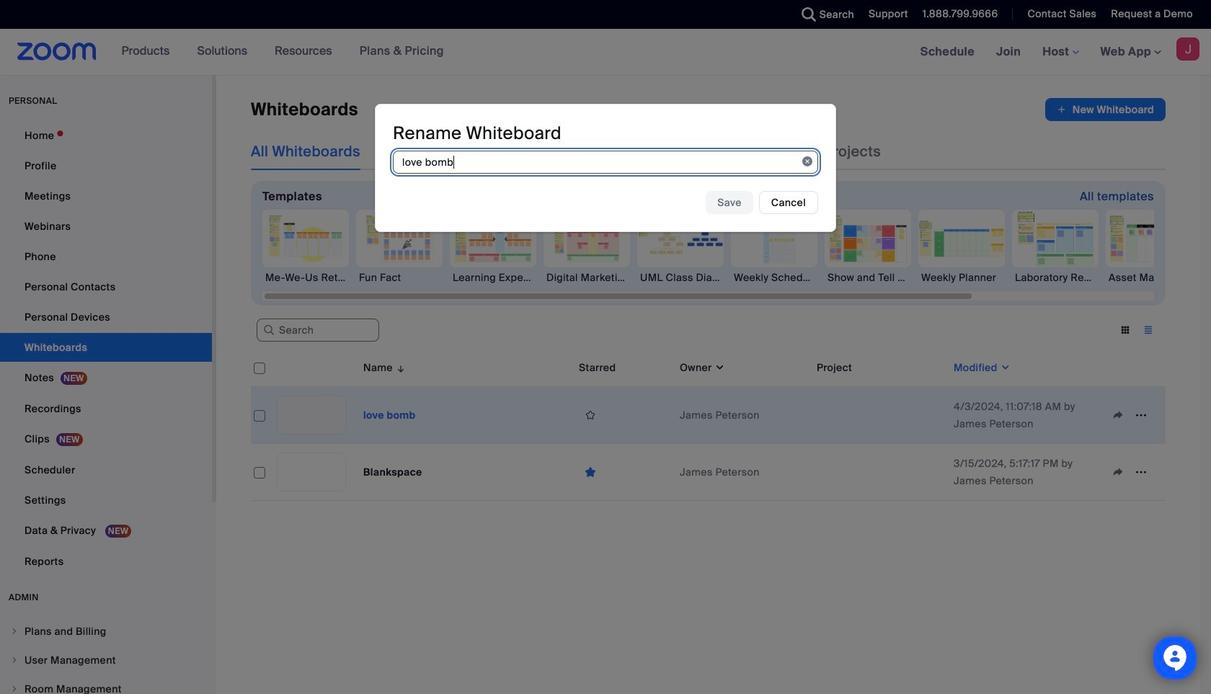 Task type: locate. For each thing, give the bounding box(es) containing it.
heading
[[393, 122, 562, 145]]

laboratory report element
[[1012, 270, 1099, 285]]

1 cell from the top
[[811, 387, 948, 444]]

grid mode, not selected image
[[1114, 324, 1137, 337]]

banner
[[0, 29, 1211, 76]]

weekly schedule element
[[731, 270, 818, 285]]

blankspace element
[[363, 466, 422, 479]]

learning experience canvas element
[[450, 270, 536, 285]]

cell
[[811, 387, 948, 444], [811, 444, 948, 501]]

list mode, selected image
[[1137, 324, 1160, 337]]

thumbnail of love bomb image
[[278, 397, 345, 434]]

Whiteboard Title text field
[[393, 151, 818, 174]]

personal menu menu
[[0, 121, 212, 578]]

product information navigation
[[111, 29, 455, 75]]

show and tell with a twist element
[[825, 270, 911, 285]]

2 cell from the top
[[811, 444, 948, 501]]

application
[[1045, 98, 1166, 121], [251, 349, 1177, 512], [579, 404, 668, 426], [579, 461, 668, 483]]

weekly planner element
[[919, 270, 1005, 285]]

love bomb, modified at apr 03, 2024 by james peterson, link image
[[277, 396, 346, 435]]

dialog
[[375, 104, 836, 232]]



Task type: vqa. For each thing, say whether or not it's contained in the screenshot.
menu item
no



Task type: describe. For each thing, give the bounding box(es) containing it.
cell for blankspace element
[[811, 444, 948, 501]]

digital marketing canvas element
[[544, 270, 630, 285]]

me-we-us retrospective element
[[262, 270, 349, 285]]

admin menu menu
[[0, 618, 212, 694]]

thumbnail of blankspace image
[[278, 454, 345, 491]]

asset management element
[[1106, 270, 1193, 285]]

arrow down image
[[393, 359, 406, 376]]

uml class diagram element
[[637, 270, 724, 285]]

meetings navigation
[[910, 29, 1211, 76]]

tabs of all whiteboard page tab list
[[251, 133, 881, 170]]

Search text field
[[257, 319, 379, 342]]

love bomb element
[[363, 409, 416, 422]]

cell for "love bomb" element
[[811, 387, 948, 444]]

fun fact element
[[356, 270, 443, 285]]



